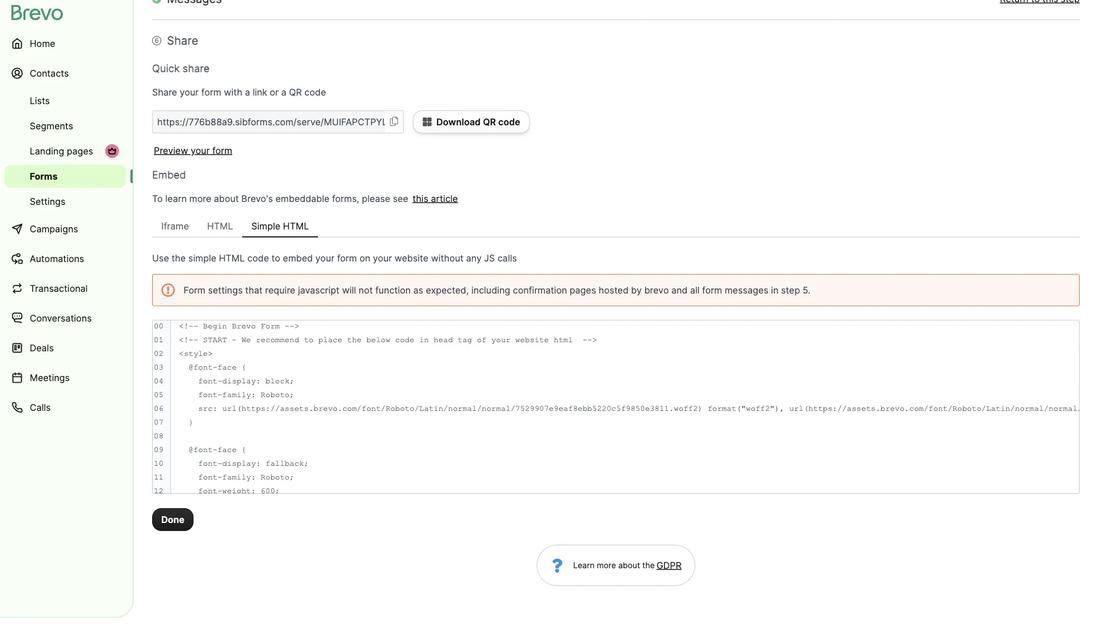 Task type: locate. For each thing, give the bounding box(es) containing it.
simple html
[[252, 220, 309, 231]]

form right all
[[703, 284, 723, 296]]

about
[[214, 193, 239, 204], [619, 561, 641, 570]]

segments
[[30, 120, 73, 131]]

done
[[161, 514, 185, 525]]

website
[[395, 252, 429, 264]]

1 horizontal spatial the
[[643, 561, 655, 570]]

about up html "link"
[[214, 193, 239, 204]]

0 horizontal spatial more
[[189, 193, 211, 204]]

this article link
[[411, 193, 458, 204]]

iframe
[[161, 220, 189, 231]]

and
[[672, 284, 688, 296]]

0 vertical spatial pages
[[67, 145, 93, 157]]

1 horizontal spatial more
[[597, 561, 616, 570]]

qr
[[289, 86, 302, 98], [483, 116, 496, 127]]

html right the simple
[[219, 252, 245, 264]]

1 horizontal spatial a
[[281, 86, 287, 98]]

code
[[305, 86, 326, 98], [499, 116, 521, 127], [248, 252, 269, 264]]

by
[[632, 284, 642, 296]]

embed
[[283, 252, 313, 264]]

meetings link
[[5, 364, 126, 391]]

07
[[154, 418, 164, 427]]

0 horizontal spatial pages
[[67, 145, 93, 157]]

None text field
[[153, 111, 385, 133]]

share right 6
[[167, 33, 198, 47]]

gdpr link
[[655, 559, 682, 572]]

messages
[[725, 284, 769, 296]]

the right 'use' on the left top of page
[[172, 252, 186, 264]]

share
[[167, 33, 198, 47], [152, 86, 177, 98]]

00 01 02 03 04 05 06 07 08 09 10 11 12
[[154, 322, 164, 495]]

1 vertical spatial share
[[152, 86, 177, 98]]

share for share your form with a link or a qr code
[[152, 86, 177, 98]]

in
[[771, 284, 779, 296]]

more
[[189, 193, 211, 204], [597, 561, 616, 570]]

2 horizontal spatial code
[[499, 116, 521, 127]]

the
[[172, 252, 186, 264], [643, 561, 655, 570]]

forms
[[30, 171, 58, 182]]

6
[[155, 36, 159, 45]]

download
[[437, 116, 481, 127]]

share
[[183, 62, 210, 74]]

1 vertical spatial code
[[499, 116, 521, 127]]

a
[[245, 86, 250, 98], [281, 86, 287, 98]]

conversations
[[30, 312, 92, 324]]

qr right download
[[483, 116, 496, 127]]

home
[[30, 38, 55, 49]]

1 vertical spatial more
[[597, 561, 616, 570]]

05
[[154, 390, 164, 399]]

quick share
[[152, 62, 210, 74]]

expected,
[[426, 284, 469, 296]]

brevo
[[645, 284, 669, 296]]

settings
[[208, 284, 243, 296]]

transactional link
[[5, 275, 126, 302]]

0 horizontal spatial about
[[214, 193, 239, 204]]

transactional
[[30, 283, 88, 294]]

03
[[154, 363, 164, 372]]

hosted
[[599, 284, 629, 296]]

campaigns link
[[5, 215, 126, 243]]

html down embeddable in the left top of the page
[[283, 220, 309, 231]]

0 vertical spatial qr
[[289, 86, 302, 98]]

0 vertical spatial share
[[167, 33, 198, 47]]

deals link
[[5, 334, 126, 362]]

pages
[[67, 145, 93, 157], [570, 284, 596, 296]]

1 vertical spatial about
[[619, 561, 641, 570]]

code right the 'or'
[[305, 86, 326, 98]]

form left on
[[337, 252, 357, 264]]

1 horizontal spatial qr
[[483, 116, 496, 127]]

0 horizontal spatial a
[[245, 86, 250, 98]]

pages down segments link
[[67, 145, 93, 157]]

your right embed
[[316, 252, 335, 264]]

share down quick
[[152, 86, 177, 98]]

automations
[[30, 253, 84, 264]]

contacts link
[[5, 60, 126, 87]]

that
[[245, 284, 263, 296]]

qr right the 'or'
[[289, 86, 302, 98]]

08
[[154, 431, 164, 440]]

about left gdpr link
[[619, 561, 641, 570]]

pages inside "landing pages" link
[[67, 145, 93, 157]]

about inside learn more about the gdpr
[[619, 561, 641, 570]]

00
[[154, 322, 164, 330]]

brevo's
[[242, 193, 273, 204]]

code left to
[[248, 252, 269, 264]]

2 a from the left
[[281, 86, 287, 98]]

to learn more about brevo's embeddable forms, please see this article
[[152, 193, 458, 204]]

code inside download qr code button
[[499, 116, 521, 127]]

deals
[[30, 342, 54, 353]]

your
[[180, 86, 199, 98], [191, 145, 210, 156], [316, 252, 335, 264], [373, 252, 392, 264]]

0 horizontal spatial the
[[172, 252, 186, 264]]

contacts
[[30, 68, 69, 79]]

see
[[393, 193, 409, 204]]

share your form with a link or a qr code
[[152, 86, 326, 98]]

iframe link
[[152, 215, 198, 237]]

html up the simple
[[207, 220, 233, 231]]

your right the preview
[[191, 145, 210, 156]]

1 vertical spatial the
[[643, 561, 655, 570]]

learn
[[165, 193, 187, 204]]

1 horizontal spatial code
[[305, 86, 326, 98]]

1 vertical spatial qr
[[483, 116, 496, 127]]

2 vertical spatial code
[[248, 252, 269, 264]]

code right download
[[499, 116, 521, 127]]

quick
[[152, 62, 180, 74]]

form left with
[[201, 86, 221, 98]]

1 horizontal spatial pages
[[570, 284, 596, 296]]

landing pages link
[[5, 140, 126, 163]]

a left link
[[245, 86, 250, 98]]

html inside simple html link
[[283, 220, 309, 231]]

0 vertical spatial more
[[189, 193, 211, 204]]

pages left the hosted
[[570, 284, 596, 296]]

forms,
[[332, 193, 360, 204]]

qr inside button
[[483, 116, 496, 127]]

1 horizontal spatial about
[[619, 561, 641, 570]]

html
[[207, 220, 233, 231], [283, 220, 309, 231], [219, 252, 245, 264]]

not
[[359, 284, 373, 296]]

the left gdpr
[[643, 561, 655, 570]]

09
[[154, 445, 164, 454]]

form
[[201, 86, 221, 98], [212, 145, 232, 156], [337, 252, 357, 264], [703, 284, 723, 296]]

learn
[[574, 561, 595, 570]]

a right the 'or'
[[281, 86, 287, 98]]



Task type: vqa. For each thing, say whether or not it's contained in the screenshot.
"Campaign"
no



Task type: describe. For each thing, give the bounding box(es) containing it.
preview your form link
[[152, 145, 232, 156]]

on
[[360, 252, 371, 264]]

with
[[224, 86, 242, 98]]

simple
[[252, 220, 281, 231]]

calls link
[[5, 394, 126, 421]]

conversations link
[[5, 304, 126, 332]]

form
[[184, 284, 206, 296]]

5.
[[803, 284, 811, 296]]

landing pages
[[30, 145, 93, 157]]

0 horizontal spatial code
[[248, 252, 269, 264]]

use
[[152, 252, 169, 264]]

will
[[342, 284, 356, 296]]

more inside learn more about the gdpr
[[597, 561, 616, 570]]

require
[[265, 284, 296, 296]]

landing
[[30, 145, 64, 157]]

to
[[272, 252, 280, 264]]

as
[[414, 284, 423, 296]]

please
[[362, 193, 391, 204]]

return image
[[152, 0, 161, 3]]

11
[[154, 473, 164, 482]]

02
[[154, 349, 164, 358]]

1 a from the left
[[245, 86, 250, 98]]

0 vertical spatial about
[[214, 193, 239, 204]]

1 vertical spatial pages
[[570, 284, 596, 296]]

automations link
[[5, 245, 126, 272]]

confirmation
[[513, 284, 567, 296]]

12
[[154, 486, 164, 495]]

left___rvooi image
[[108, 146, 117, 156]]

0 horizontal spatial qr
[[289, 86, 302, 98]]

preview
[[154, 145, 188, 156]]

learn more about the gdpr
[[574, 560, 682, 571]]

your down share
[[180, 86, 199, 98]]

0 vertical spatial code
[[305, 86, 326, 98]]

link
[[253, 86, 267, 98]]

done button
[[152, 508, 194, 531]]

your right on
[[373, 252, 392, 264]]

any
[[466, 252, 482, 264]]

html link
[[198, 215, 242, 237]]

step
[[782, 284, 801, 296]]

without
[[431, 252, 464, 264]]

or
[[270, 86, 279, 98]]

01
[[154, 335, 164, 344]]

embeddable
[[276, 193, 330, 204]]

all
[[691, 284, 700, 296]]

embed
[[152, 168, 186, 181]]

use the simple html code to embed your form on your website without any js calls
[[152, 252, 517, 264]]

10
[[154, 459, 164, 468]]

function
[[376, 284, 411, 296]]

0 vertical spatial the
[[172, 252, 186, 264]]

lists link
[[5, 89, 126, 112]]

settings
[[30, 196, 65, 207]]

article
[[431, 193, 458, 204]]

download qr code
[[437, 116, 521, 127]]

this
[[413, 193, 429, 204]]

campaigns
[[30, 223, 78, 234]]

javascript
[[298, 284, 340, 296]]

settings link
[[5, 190, 126, 213]]

html inside html "link"
[[207, 220, 233, 231]]

the inside learn more about the gdpr
[[643, 561, 655, 570]]

segments link
[[5, 114, 126, 137]]

calls
[[498, 252, 517, 264]]

lists
[[30, 95, 50, 106]]

simple
[[188, 252, 216, 264]]

form right the preview
[[212, 145, 232, 156]]

home link
[[5, 30, 126, 57]]

download qr code button
[[413, 110, 530, 133]]

form settings that require javascript will not function as expected, including confirmation pages hosted by brevo and all form messages in step 5.
[[184, 284, 811, 296]]

04
[[154, 377, 164, 385]]

forms link
[[5, 165, 126, 188]]

js
[[484, 252, 495, 264]]

to
[[152, 193, 163, 204]]

including
[[472, 284, 511, 296]]

gdpr
[[657, 560, 682, 571]]

share for share
[[167, 33, 198, 47]]

simple html link
[[242, 215, 318, 237]]

calls
[[30, 402, 51, 413]]



